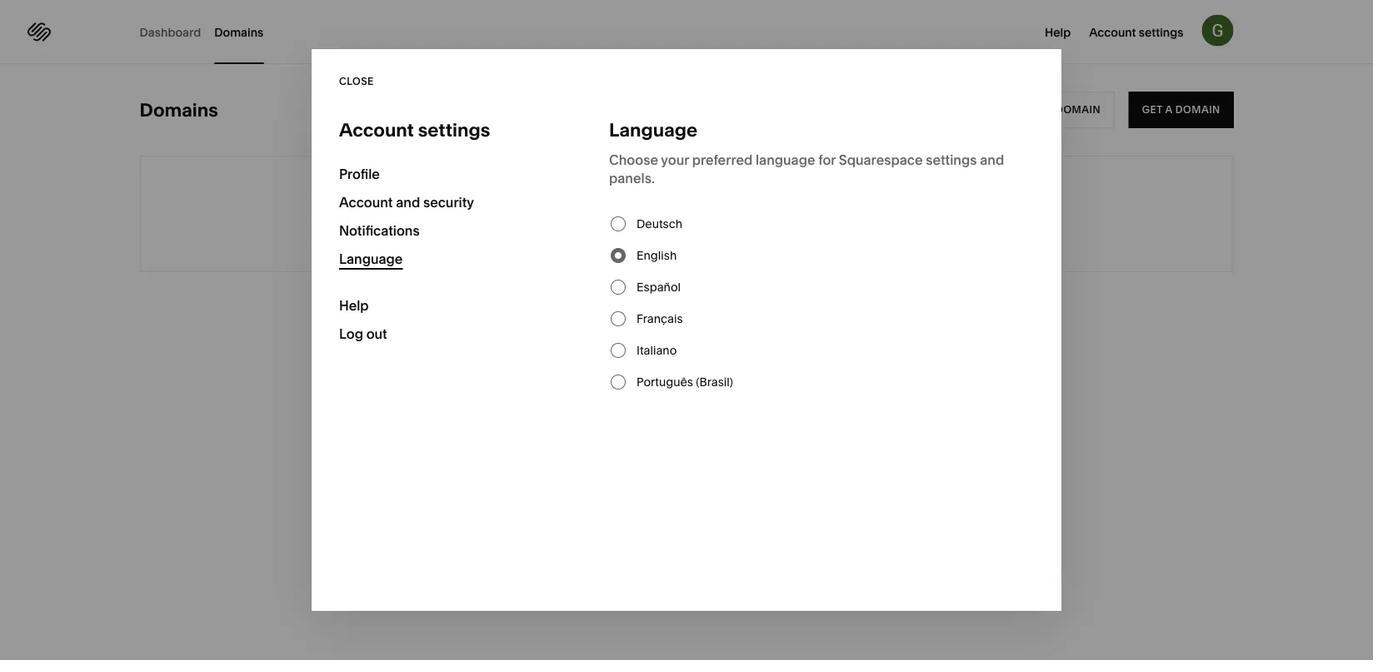 Task type: describe. For each thing, give the bounding box(es) containing it.
close
[[339, 75, 374, 87]]

transfer
[[988, 104, 1043, 116]]

profile link
[[339, 160, 554, 188]]

squarespace
[[839, 152, 923, 168]]

choose your preferred language for squarespace settings and panels.
[[609, 152, 1004, 186]]

panels.
[[609, 170, 655, 186]]

log out link
[[339, 320, 554, 348]]

domains button
[[214, 0, 264, 64]]

account for help
[[1089, 25, 1136, 39]]

no domains
[[634, 203, 740, 225]]

your
[[661, 152, 689, 168]]

1 vertical spatial settings
[[418, 119, 490, 141]]

0 horizontal spatial and
[[396, 194, 420, 210]]

(brasil)
[[696, 375, 733, 390]]

notifications link
[[339, 217, 554, 245]]

domain for get a domain
[[1175, 104, 1220, 116]]

english
[[637, 249, 677, 263]]

português (brasil)
[[637, 375, 733, 390]]

get a domain
[[1142, 104, 1220, 116]]

get
[[1142, 104, 1162, 116]]

settings inside choose your preferred language for squarespace settings and panels.
[[926, 152, 977, 168]]

0 vertical spatial account settings
[[1089, 25, 1184, 39]]

1 vertical spatial domains
[[140, 99, 218, 121]]

language inside language link
[[339, 251, 403, 267]]

help link for account settings
[[1045, 23, 1071, 40]]

a for transfer
[[1046, 104, 1053, 116]]

language link
[[339, 245, 554, 273]]

1 vertical spatial account
[[339, 119, 414, 141]]

account and security
[[339, 194, 474, 210]]

help for account
[[1045, 25, 1071, 39]]

log
[[339, 326, 363, 342]]

choose
[[609, 152, 658, 168]]

dashboard
[[140, 25, 201, 39]]

0 vertical spatial domains
[[214, 25, 264, 39]]



Task type: locate. For each thing, give the bounding box(es) containing it.
1 vertical spatial help
[[339, 297, 369, 314]]

italiano
[[637, 344, 677, 358]]

a right get
[[1165, 104, 1172, 116]]

help left account settings link
[[1045, 25, 1071, 39]]

and
[[980, 152, 1004, 168], [396, 194, 420, 210]]

1 vertical spatial account settings
[[339, 119, 490, 141]]

dashboard button
[[140, 0, 201, 64]]

transfer a domain link
[[974, 92, 1115, 128]]

tab list containing dashboard
[[140, 0, 277, 64]]

0 vertical spatial language
[[609, 119, 698, 141]]

0 vertical spatial settings
[[1139, 25, 1184, 39]]

domain right get
[[1175, 104, 1220, 116]]

for
[[818, 152, 836, 168]]

help link left account settings link
[[1045, 23, 1071, 40]]

1 horizontal spatial a
[[1165, 104, 1172, 116]]

preferred
[[692, 152, 753, 168]]

log out
[[339, 326, 387, 342]]

0 horizontal spatial a
[[1046, 104, 1053, 116]]

0 horizontal spatial language
[[339, 251, 403, 267]]

domains right 'dashboard' button
[[214, 25, 264, 39]]

0 vertical spatial help link
[[1045, 23, 1071, 40]]

domains down 'dashboard' button
[[140, 99, 218, 121]]

and down transfer
[[980, 152, 1004, 168]]

no
[[634, 203, 659, 225]]

help link for log out
[[339, 292, 554, 320]]

0 vertical spatial and
[[980, 152, 1004, 168]]

language down notifications
[[339, 251, 403, 267]]

profile
[[339, 166, 380, 182]]

español
[[637, 280, 681, 295]]

domains
[[214, 25, 264, 39], [140, 99, 218, 121]]

a inside get a domain link
[[1165, 104, 1172, 116]]

français
[[637, 312, 683, 326]]

settings up profile link
[[418, 119, 490, 141]]

2 a from the left
[[1165, 104, 1172, 116]]

language
[[756, 152, 815, 168]]

1 horizontal spatial language
[[609, 119, 698, 141]]

domain for transfer a domain
[[1056, 104, 1101, 116]]

account
[[1089, 25, 1136, 39], [339, 119, 414, 141], [339, 194, 393, 210]]

account settings up get
[[1089, 25, 1184, 39]]

0 vertical spatial account
[[1089, 25, 1136, 39]]

settings inside account settings link
[[1139, 25, 1184, 39]]

settings right squarespace
[[926, 152, 977, 168]]

account settings
[[1089, 25, 1184, 39], [339, 119, 490, 141]]

security
[[423, 194, 474, 210]]

and up notifications
[[396, 194, 420, 210]]

0 vertical spatial help
[[1045, 25, 1071, 39]]

help up log
[[339, 297, 369, 314]]

help
[[1045, 25, 1071, 39], [339, 297, 369, 314]]

a inside transfer a domain link
[[1046, 104, 1053, 116]]

português
[[637, 375, 693, 390]]

out
[[366, 326, 387, 342]]

and inside choose your preferred language for squarespace settings and panels.
[[980, 152, 1004, 168]]

1 horizontal spatial help
[[1045, 25, 1071, 39]]

help for log
[[339, 297, 369, 314]]

a
[[1046, 104, 1053, 116], [1165, 104, 1172, 116]]

language
[[609, 119, 698, 141], [339, 251, 403, 267]]

account for profile
[[339, 194, 393, 210]]

tab list
[[140, 0, 277, 64]]

domain
[[1056, 104, 1101, 116], [1175, 104, 1220, 116]]

a for get
[[1165, 104, 1172, 116]]

2 vertical spatial account
[[339, 194, 393, 210]]

account and security link
[[339, 188, 554, 217]]

1 horizontal spatial account settings
[[1089, 25, 1184, 39]]

1 vertical spatial help link
[[339, 292, 554, 320]]

help link
[[1045, 23, 1071, 40], [339, 292, 554, 320]]

close button
[[339, 49, 374, 113]]

language up choose
[[609, 119, 698, 141]]

settings up get
[[1139, 25, 1184, 39]]

1 horizontal spatial help link
[[1045, 23, 1071, 40]]

settings
[[1139, 25, 1184, 39], [418, 119, 490, 141], [926, 152, 977, 168]]

help link down language link
[[339, 292, 554, 320]]

1 horizontal spatial settings
[[926, 152, 977, 168]]

domain right transfer
[[1056, 104, 1101, 116]]

1 domain from the left
[[1056, 104, 1101, 116]]

get a domain link
[[1128, 92, 1234, 128]]

account settings link
[[1089, 23, 1184, 40]]

2 domain from the left
[[1175, 104, 1220, 116]]

0 horizontal spatial help
[[339, 297, 369, 314]]

a right transfer
[[1046, 104, 1053, 116]]

1 vertical spatial language
[[339, 251, 403, 267]]

transfer a domain
[[988, 104, 1101, 116]]

0 horizontal spatial help link
[[339, 292, 554, 320]]

1 horizontal spatial and
[[980, 152, 1004, 168]]

1 vertical spatial and
[[396, 194, 420, 210]]

deutsch
[[637, 217, 682, 231]]

account settings up profile link
[[339, 119, 490, 141]]

1 horizontal spatial domain
[[1175, 104, 1220, 116]]

notifications
[[339, 222, 420, 239]]

0 horizontal spatial settings
[[418, 119, 490, 141]]

2 horizontal spatial settings
[[1139, 25, 1184, 39]]

2 vertical spatial settings
[[926, 152, 977, 168]]

0 horizontal spatial account settings
[[339, 119, 490, 141]]

1 a from the left
[[1046, 104, 1053, 116]]

0 horizontal spatial domain
[[1056, 104, 1101, 116]]

domains
[[663, 203, 740, 225]]



Task type: vqa. For each thing, say whether or not it's contained in the screenshot.
2nd a from the left
yes



